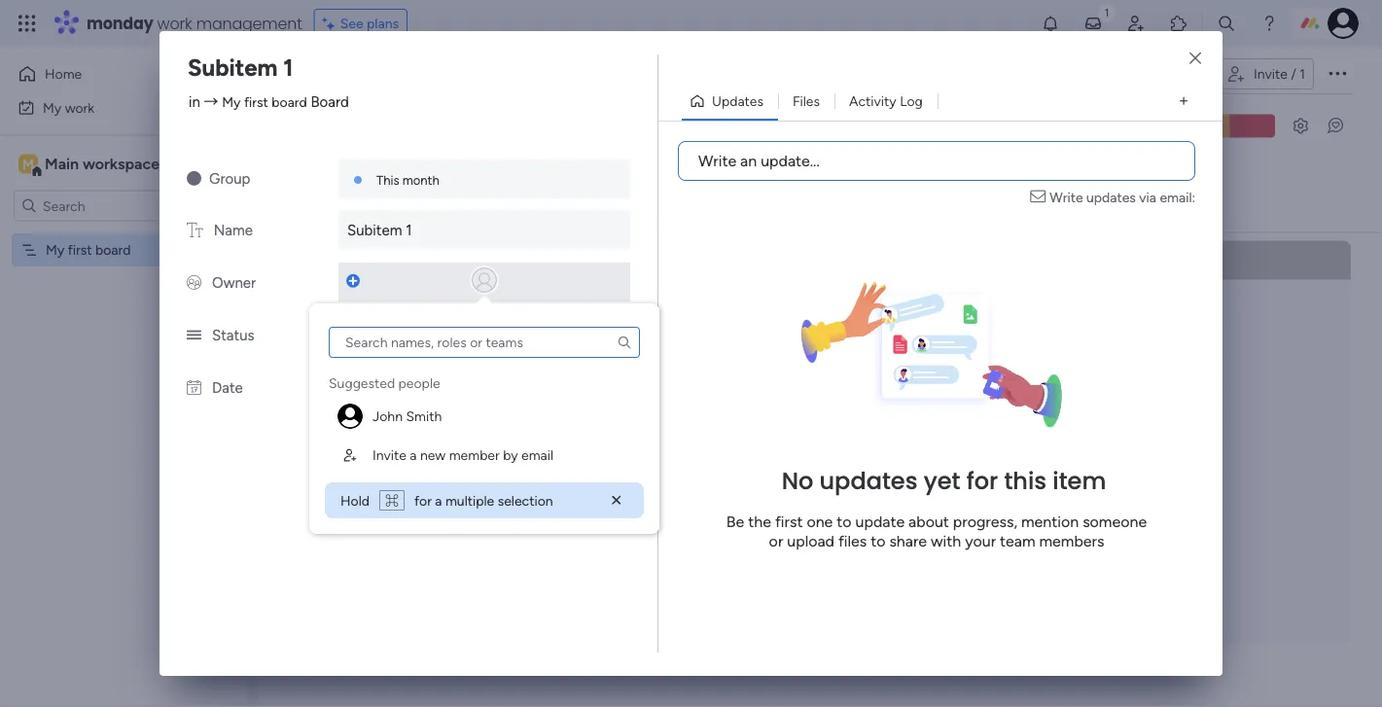 Task type: describe. For each thing, give the bounding box(es) containing it.
working
[[569, 251, 627, 269]]

3
[[897, 302, 904, 318]]

via
[[1139, 189, 1157, 205]]

management
[[196, 12, 302, 34]]

be
[[726, 512, 744, 531]]

smith
[[406, 408, 442, 425]]

updates
[[712, 93, 764, 109]]

v2 sun image
[[187, 170, 201, 188]]

dialog inside no updates yet for this item dialog
[[309, 304, 660, 534]]

board
[[311, 93, 349, 110]]

m
[[22, 156, 34, 172]]

updates button
[[682, 86, 778, 117]]

upload
[[787, 532, 835, 550]]

[object object] element containing invite a new member by email
[[329, 436, 640, 475]]

project for project 3
[[853, 302, 894, 318]]

0 horizontal spatial for
[[414, 493, 432, 509]]

0 horizontal spatial subitem 1
[[188, 53, 293, 81]]

in → my first board board
[[189, 93, 349, 110]]

invite for invite a new member by email
[[373, 447, 407, 464]]

your
[[965, 532, 996, 550]]

monday
[[87, 12, 153, 34]]

project for project 2
[[316, 302, 357, 318]]

files
[[793, 93, 820, 109]]

done / 1
[[301, 251, 358, 269]]

this
[[1004, 464, 1047, 497]]

be the first one to update about progress, mention someone or upload files to share with your team members
[[726, 512, 1147, 550]]

email:
[[1160, 189, 1196, 205]]

18
[[1005, 346, 1018, 361]]

sort button
[[709, 110, 778, 141]]

due date for project 3
[[869, 345, 920, 360]]

project 3
[[853, 302, 904, 318]]

invite members image
[[1126, 14, 1146, 33]]

member
[[449, 447, 500, 464]]

row group containing done
[[289, 241, 1363, 707]]

board inside in → my first board board
[[272, 93, 307, 110]]

v2 calendar view small outline image
[[581, 345, 593, 360]]

first inside in → my first board board
[[244, 93, 268, 110]]

project 2
[[316, 302, 367, 318]]

→
[[204, 93, 218, 110]]

my first board
[[46, 242, 131, 258]]

⌘
[[385, 493, 399, 509]]

working on it
[[569, 251, 662, 269]]

list box inside no updates yet for this item dialog
[[325, 327, 644, 475]]

activity log button
[[835, 86, 938, 117]]

my first board list box
[[0, 230, 248, 529]]

close image inside "alert"
[[607, 491, 626, 510]]

sort
[[740, 117, 766, 134]]

files
[[838, 532, 867, 550]]

write for write updates via email:
[[1050, 189, 1083, 205]]

john smith
[[373, 408, 442, 425]]

work for monday
[[157, 12, 192, 34]]

tree grid inside list box
[[329, 366, 640, 475]]

the
[[748, 512, 771, 531]]

write for write an update...
[[698, 152, 737, 170]]

nov for nov 17
[[442, 346, 465, 361]]

someone
[[1083, 512, 1147, 531]]

dapulse text column image
[[187, 222, 203, 239]]

for a multiple selection
[[411, 493, 553, 509]]

write an update... button
[[678, 141, 1196, 181]]

add view image
[[1180, 94, 1188, 108]]

nov for nov 18
[[978, 346, 1002, 361]]

invite a new member by email
[[373, 447, 554, 464]]

share
[[889, 532, 927, 550]]

no
[[782, 464, 814, 497]]

project 1
[[585, 302, 634, 318]]

plans
[[367, 15, 399, 32]]

v2 multiple person column image
[[187, 274, 201, 292]]

mention
[[1021, 512, 1079, 531]]

search image
[[617, 335, 632, 350]]

first inside be the first one to update about progress, mention someone or upload files to share with your team members
[[775, 512, 803, 531]]

main workspace
[[45, 155, 160, 173]]

john
[[373, 408, 403, 425]]

an
[[740, 152, 757, 170]]

alert inside no updates yet for this item dialog
[[325, 482, 644, 518]]

updates for no
[[820, 464, 918, 497]]

subitem inside list box
[[608, 439, 656, 455]]

see
[[340, 15, 363, 32]]

1 inside button
[[1300, 66, 1305, 82]]

selection
[[498, 493, 553, 509]]

filter button
[[611, 110, 703, 141]]

filter
[[642, 117, 673, 134]]

date
[[212, 379, 243, 397]]

workspace selection element
[[18, 152, 162, 178]]

no updates yet for this item dialog
[[0, 0, 1382, 707]]

my for my first board
[[46, 242, 64, 258]]

due date for project 1
[[600, 345, 651, 360]]

1 due from the left
[[332, 345, 354, 360]]

john smith image
[[1328, 8, 1359, 39]]

17
[[468, 346, 480, 361]]

2 vertical spatial subitem 1
[[608, 439, 664, 455]]

date for project 1
[[626, 345, 651, 360]]

in
[[189, 93, 200, 110]]

item
[[1053, 464, 1106, 497]]

my work button
[[12, 92, 209, 123]]

yet
[[924, 464, 961, 497]]

about
[[909, 512, 949, 531]]

see plans
[[340, 15, 399, 32]]

month
[[402, 172, 439, 188]]

suggested people row
[[329, 366, 440, 393]]

invite for invite / 1
[[1254, 66, 1288, 82]]

group
[[209, 170, 250, 188]]

with
[[931, 532, 961, 550]]

workspace
[[83, 155, 160, 173]]

suggested people
[[329, 375, 440, 392]]

a for invite
[[410, 447, 417, 464]]

1 horizontal spatial subitem 1
[[347, 222, 412, 239]]

multiple
[[445, 493, 494, 509]]

board inside list box
[[95, 242, 131, 258]]

progress,
[[953, 512, 1018, 531]]

status
[[212, 327, 254, 344]]

home
[[45, 66, 82, 82]]

0 vertical spatial subitem
[[188, 53, 278, 81]]

select product image
[[18, 14, 37, 33]]



Task type: locate. For each thing, give the bounding box(es) containing it.
this month
[[376, 172, 439, 188]]

0 vertical spatial board
[[272, 93, 307, 110]]

inbox image
[[1084, 14, 1103, 33]]

invite inside [object object] element
[[373, 447, 407, 464]]

dialog containing suggested people
[[309, 304, 660, 534]]

0 horizontal spatial /
[[342, 251, 348, 269]]

work down home
[[65, 99, 94, 116]]

Search for content search field
[[329, 327, 640, 358]]

a inside [object object] element
[[410, 447, 417, 464]]

a left "multiple"
[[435, 493, 442, 509]]

write updates via email:
[[1050, 189, 1196, 205]]

due
[[332, 345, 354, 360], [600, 345, 623, 360], [869, 345, 891, 360]]

close image left invite / 1 button
[[1190, 52, 1201, 66]]

subitems up john
[[332, 386, 385, 401]]

/ inside button
[[1291, 66, 1296, 82]]

project left 3
[[853, 302, 894, 318]]

dialog
[[309, 304, 660, 534]]

subitems down 3
[[869, 386, 922, 401]]

1 vertical spatial first
[[68, 242, 92, 258]]

board down search in workspace field
[[95, 242, 131, 258]]

write an update...
[[698, 152, 820, 170]]

project
[[316, 302, 357, 318], [585, 302, 625, 318], [853, 302, 894, 318]]

0 vertical spatial first
[[244, 93, 268, 110]]

1 horizontal spatial a
[[435, 493, 442, 509]]

0 horizontal spatial nov
[[442, 346, 465, 361]]

0 horizontal spatial subitems
[[332, 386, 385, 401]]

2 horizontal spatial subitem
[[608, 439, 656, 455]]

this
[[376, 172, 399, 188]]

1 vertical spatial board
[[95, 242, 131, 258]]

list box containing project 1
[[573, 284, 803, 476]]

0 horizontal spatial write
[[698, 152, 737, 170]]

/ inside 'row group'
[[342, 251, 348, 269]]

[object object] element up for a multiple selection
[[329, 436, 640, 475]]

work for my
[[65, 99, 94, 116]]

board left the board at the left of the page
[[272, 93, 307, 110]]

2 horizontal spatial subitem 1
[[608, 439, 664, 455]]

nov 17
[[442, 346, 480, 361]]

invite down help icon
[[1254, 66, 1288, 82]]

1 vertical spatial subitem
[[347, 222, 402, 239]]

0 horizontal spatial work
[[65, 99, 94, 116]]

monday work management
[[87, 12, 302, 34]]

1 horizontal spatial due date
[[600, 345, 651, 360]]

1 project from the left
[[316, 302, 357, 318]]

write left the an
[[698, 152, 737, 170]]

on
[[631, 251, 649, 269]]

for
[[967, 464, 998, 497], [414, 493, 432, 509]]

email
[[521, 447, 554, 464]]

0 vertical spatial /
[[1291, 66, 1296, 82]]

1 image
[[1098, 1, 1116, 23]]

0 horizontal spatial due
[[332, 345, 354, 360]]

invite / 1
[[1254, 66, 1305, 82]]

first
[[244, 93, 268, 110], [68, 242, 92, 258], [775, 512, 803, 531]]

0 horizontal spatial board
[[95, 242, 131, 258]]

notifications image
[[1041, 14, 1060, 33]]

main
[[45, 155, 79, 173]]

arrow down image
[[680, 114, 703, 137]]

write inside button
[[698, 152, 737, 170]]

0 vertical spatial subitem 1
[[188, 53, 293, 81]]

1 horizontal spatial project
[[585, 302, 625, 318]]

none search field inside list box
[[329, 327, 640, 358]]

my work
[[43, 99, 94, 116]]

work inside button
[[65, 99, 94, 116]]

0 vertical spatial write
[[698, 152, 737, 170]]

activity
[[849, 93, 897, 109]]

0 horizontal spatial date
[[357, 345, 383, 360]]

invite down john
[[373, 447, 407, 464]]

0 horizontal spatial updates
[[820, 464, 918, 497]]

subitem up → at the top of page
[[188, 53, 278, 81]]

due for project 3
[[869, 345, 891, 360]]

close image right selection
[[607, 491, 626, 510]]

0 horizontal spatial invite
[[373, 447, 407, 464]]

1 vertical spatial write
[[1050, 189, 1083, 205]]

date up 'suggested people' row
[[357, 345, 383, 360]]

done
[[301, 251, 338, 269]]

1 subitems from the left
[[332, 386, 385, 401]]

0 horizontal spatial to
[[837, 512, 852, 531]]

my first board link
[[222, 93, 307, 110]]

tree grid containing suggested people
[[329, 366, 640, 475]]

list box inside 'row group'
[[573, 284, 803, 476]]

1 [object object] element from the top
[[329, 397, 640, 436]]

date down 3
[[894, 345, 920, 360]]

members
[[1039, 532, 1104, 550]]

my inside list box
[[46, 242, 64, 258]]

workspace image
[[18, 153, 38, 175]]

1 vertical spatial close image
[[607, 491, 626, 510]]

1 horizontal spatial subitems
[[869, 386, 922, 401]]

updates left via
[[1087, 189, 1136, 205]]

updates for write
[[1087, 189, 1136, 205]]

alert
[[325, 482, 644, 518]]

nov 18
[[978, 346, 1018, 361]]

0 vertical spatial updates
[[1087, 189, 1136, 205]]

2
[[360, 302, 367, 318]]

3 project from the left
[[853, 302, 894, 318]]

invite / 1 button
[[1218, 58, 1314, 89]]

2 horizontal spatial due date
[[869, 345, 920, 360]]

see plans button
[[314, 9, 408, 38]]

date for project 3
[[894, 345, 920, 360]]

v2 subitems open image
[[989, 387, 1001, 402]]

to
[[837, 512, 852, 531], [871, 532, 886, 550]]

1 vertical spatial a
[[435, 493, 442, 509]]

files button
[[778, 86, 835, 117]]

1 vertical spatial subitem 1
[[347, 222, 412, 239]]

project left "2" on the top of the page
[[316, 302, 357, 318]]

hold
[[340, 493, 373, 509]]

subitems
[[332, 386, 385, 401], [869, 386, 922, 401]]

due date right v2 calendar view small outline "image" on the left of page
[[600, 345, 651, 360]]

to up 'files'
[[837, 512, 852, 531]]

due date up suggested
[[332, 345, 383, 360]]

0 horizontal spatial first
[[68, 242, 92, 258]]

1 horizontal spatial to
[[871, 532, 886, 550]]

[object object] element
[[329, 397, 640, 436], [329, 436, 640, 475]]

v2 done deadline image
[[397, 344, 412, 363]]

1 vertical spatial updates
[[820, 464, 918, 497]]

to down update
[[871, 532, 886, 550]]

1 horizontal spatial close image
[[1190, 52, 1201, 66]]

due up suggested
[[332, 345, 354, 360]]

project up 'search' image
[[585, 302, 625, 318]]

1 vertical spatial to
[[871, 532, 886, 550]]

0 horizontal spatial due date
[[332, 345, 383, 360]]

my
[[222, 93, 241, 110], [43, 99, 61, 116], [46, 242, 64, 258]]

date
[[357, 345, 383, 360], [626, 345, 651, 360], [894, 345, 920, 360]]

1 horizontal spatial work
[[157, 12, 192, 34]]

due date
[[332, 345, 383, 360], [600, 345, 651, 360], [869, 345, 920, 360]]

work
[[157, 12, 192, 34], [65, 99, 94, 116]]

for right ⌘
[[414, 493, 432, 509]]

2 horizontal spatial date
[[894, 345, 920, 360]]

list box containing suggested people
[[325, 327, 644, 475]]

list box
[[573, 284, 803, 476], [325, 327, 644, 475]]

1 date from the left
[[357, 345, 383, 360]]

board
[[272, 93, 307, 110], [95, 242, 131, 258]]

2 horizontal spatial first
[[775, 512, 803, 531]]

1 horizontal spatial due
[[600, 345, 623, 360]]

write left via
[[1050, 189, 1083, 205]]

1 horizontal spatial write
[[1050, 189, 1083, 205]]

a left new at the bottom left of the page
[[410, 447, 417, 464]]

subitem 1
[[188, 53, 293, 81], [347, 222, 412, 239], [608, 439, 664, 455]]

owner
[[212, 274, 256, 292]]

update
[[856, 512, 905, 531]]

subitems for nov 17
[[332, 386, 385, 401]]

team
[[1000, 532, 1035, 550]]

first up or
[[775, 512, 803, 531]]

nov left 18
[[978, 346, 1002, 361]]

first down search in workspace field
[[68, 242, 92, 258]]

home button
[[12, 58, 209, 89]]

1 nov from the left
[[442, 346, 465, 361]]

1 horizontal spatial for
[[967, 464, 998, 497]]

my down search in workspace field
[[46, 242, 64, 258]]

1 vertical spatial /
[[342, 251, 348, 269]]

0 vertical spatial close image
[[1190, 52, 1201, 66]]

2 subitems from the left
[[869, 386, 922, 401]]

search everything image
[[1217, 14, 1236, 33]]

row group
[[289, 241, 1363, 707]]

tree grid
[[329, 366, 640, 475]]

name
[[214, 222, 253, 239]]

[object object] element containing john smith
[[329, 397, 640, 436]]

by
[[503, 447, 518, 464]]

close image
[[1190, 52, 1201, 66], [607, 491, 626, 510]]

2 nov from the left
[[978, 346, 1002, 361]]

0 vertical spatial work
[[157, 12, 192, 34]]

dapulse date column image
[[187, 379, 201, 397]]

new
[[420, 447, 446, 464]]

3 date from the left
[[894, 345, 920, 360]]

apps image
[[1169, 14, 1189, 33]]

subitems for nov 18
[[869, 386, 922, 401]]

/ for invite
[[1291, 66, 1296, 82]]

due down project 3
[[869, 345, 891, 360]]

2 [object object] element from the top
[[329, 436, 640, 475]]

3 due from the left
[[869, 345, 891, 360]]

2 due date from the left
[[600, 345, 651, 360]]

help image
[[1260, 14, 1279, 33]]

my inside in → my first board board
[[222, 93, 241, 110]]

1 horizontal spatial nov
[[978, 346, 1002, 361]]

2 vertical spatial subitem
[[608, 439, 656, 455]]

my down home
[[43, 99, 61, 116]]

3 due date from the left
[[869, 345, 920, 360]]

subitem down this
[[347, 222, 402, 239]]

0 horizontal spatial project
[[316, 302, 357, 318]]

write
[[698, 152, 737, 170], [1050, 189, 1083, 205]]

1 horizontal spatial date
[[626, 345, 651, 360]]

log
[[900, 93, 923, 109]]

my first board click to edit element
[[295, 58, 467, 93]]

invite inside button
[[1254, 66, 1288, 82]]

suggested
[[329, 375, 395, 392]]

people
[[398, 375, 440, 392]]

envelope o image
[[1030, 187, 1050, 207]]

dapulse addbtn image
[[346, 274, 358, 286]]

or
[[769, 532, 783, 550]]

1 horizontal spatial updates
[[1087, 189, 1136, 205]]

[object object] element up member
[[329, 397, 640, 436]]

subitem right email at the bottom left of page
[[608, 439, 656, 455]]

1 horizontal spatial invite
[[1254, 66, 1288, 82]]

0 horizontal spatial subitem
[[188, 53, 278, 81]]

it
[[653, 251, 662, 269]]

for right yet
[[967, 464, 998, 497]]

due inside list box
[[600, 345, 623, 360]]

a for for
[[435, 493, 442, 509]]

first right → at the top of page
[[244, 93, 268, 110]]

1 horizontal spatial first
[[244, 93, 268, 110]]

project for project 1
[[585, 302, 625, 318]]

1 due date from the left
[[332, 345, 383, 360]]

one
[[807, 512, 833, 531]]

v2 status image
[[187, 327, 201, 344]]

a
[[410, 447, 417, 464], [435, 493, 442, 509]]

0 vertical spatial invite
[[1254, 66, 1288, 82]]

alert containing hold
[[325, 482, 644, 518]]

date right v2 calendar view small outline "image" on the left of page
[[626, 345, 651, 360]]

due for project 1
[[600, 345, 623, 360]]

work right monday
[[157, 12, 192, 34]]

2 due from the left
[[600, 345, 623, 360]]

due right v2 calendar view small outline "image" on the left of page
[[600, 345, 623, 360]]

/ for done
[[342, 251, 348, 269]]

subitem
[[188, 53, 278, 81], [347, 222, 402, 239], [608, 439, 656, 455]]

1 horizontal spatial board
[[272, 93, 307, 110]]

2 horizontal spatial project
[[853, 302, 894, 318]]

2 vertical spatial first
[[775, 512, 803, 531]]

due date down 3
[[869, 345, 920, 360]]

2 date from the left
[[626, 345, 651, 360]]

nov left 17
[[442, 346, 465, 361]]

2 project from the left
[[585, 302, 625, 318]]

2 horizontal spatial due
[[869, 345, 891, 360]]

activity log
[[849, 93, 923, 109]]

0 horizontal spatial close image
[[607, 491, 626, 510]]

1 horizontal spatial subitem
[[347, 222, 402, 239]]

updates up update
[[820, 464, 918, 497]]

Search in workspace field
[[41, 195, 162, 217]]

first inside list box
[[68, 242, 92, 258]]

1 vertical spatial work
[[65, 99, 94, 116]]

my inside button
[[43, 99, 61, 116]]

0 horizontal spatial a
[[410, 447, 417, 464]]

None search field
[[329, 327, 640, 358]]

1 vertical spatial invite
[[373, 447, 407, 464]]

1 horizontal spatial /
[[1291, 66, 1296, 82]]

0 vertical spatial to
[[837, 512, 852, 531]]

update...
[[761, 152, 820, 170]]

my for my work
[[43, 99, 61, 116]]

0 vertical spatial a
[[410, 447, 417, 464]]

option
[[0, 232, 248, 236]]

my right → at the top of page
[[222, 93, 241, 110]]

nov
[[442, 346, 465, 361], [978, 346, 1002, 361]]

no updates yet for this item
[[782, 464, 1106, 497]]



Task type: vqa. For each thing, say whether or not it's contained in the screenshot.
INVITE BUTTON
no



